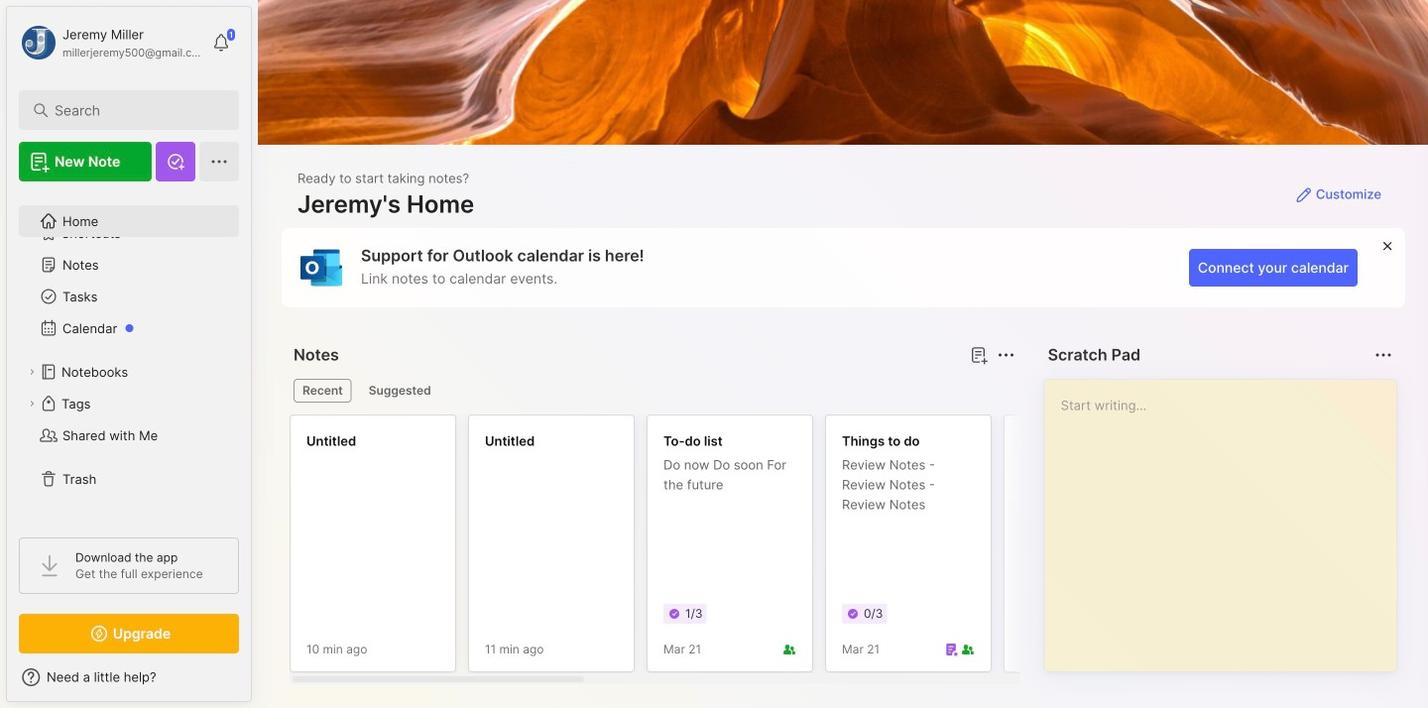 Task type: describe. For each thing, give the bounding box(es) containing it.
Account field
[[19, 23, 202, 62]]

2 tab from the left
[[360, 379, 440, 403]]

click to collapse image
[[250, 672, 265, 695]]

tree inside main element
[[7, 193, 251, 520]]

Search text field
[[55, 101, 213, 120]]

WHAT'S NEW field
[[7, 662, 251, 693]]



Task type: locate. For each thing, give the bounding box(es) containing it.
1 horizontal spatial tab
[[360, 379, 440, 403]]

main element
[[0, 0, 258, 708]]

Start writing… text field
[[1061, 380, 1396, 656]]

expand notebooks image
[[26, 366, 38, 378]]

none search field inside main element
[[55, 98, 213, 122]]

1 tab from the left
[[294, 379, 352, 403]]

None search field
[[55, 98, 213, 122]]

tab list
[[294, 379, 1012, 403]]

0 horizontal spatial tab
[[294, 379, 352, 403]]

tree
[[7, 193, 251, 520]]

row group
[[290, 415, 1428, 684]]

tab
[[294, 379, 352, 403], [360, 379, 440, 403]]

expand tags image
[[26, 398, 38, 410]]



Task type: vqa. For each thing, say whether or not it's contained in the screenshot.
Account field at top left
yes



